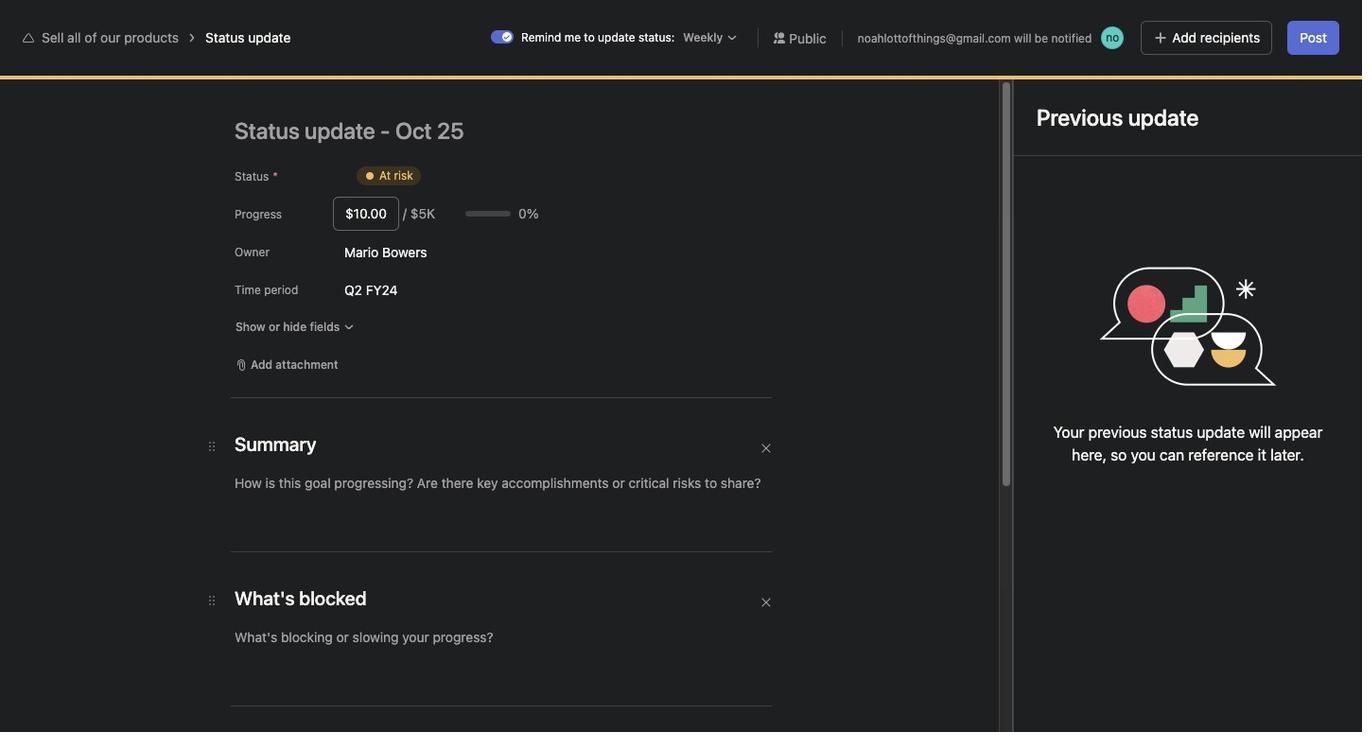 Task type: locate. For each thing, give the bounding box(es) containing it.
no
[[1106, 30, 1120, 44], [1249, 73, 1263, 87]]

Title of update text field
[[235, 110, 802, 151]]

a inside "invite a teammate to start collaborating in asana"
[[160, 632, 168, 648]]

a inside set a custom due date button
[[1016, 536, 1023, 550]]

goals up sell all of our products on the top left
[[402, 59, 435, 75]]

mario
[[344, 244, 379, 260]]

1 vertical spatial what's
[[366, 238, 426, 259]]

1 horizontal spatial no
[[1249, 73, 1263, 87]]

1 vertical spatial sell
[[310, 79, 341, 101]]

parent
[[1072, 633, 1107, 647]]

will up it
[[1249, 424, 1271, 441]]

no right the mb
[[1249, 73, 1263, 87]]

0 horizontal spatial goals
[[402, 59, 435, 75]]

0 vertical spatial time period
[[235, 283, 298, 297]]

accountable team
[[994, 357, 1104, 373]]

in down teammate
[[207, 653, 218, 669]]

1 vertical spatial no
[[1249, 73, 1263, 87]]

a for parent
[[1062, 633, 1069, 647]]

1 horizontal spatial update
[[598, 30, 635, 44]]

1 vertical spatial time period
[[994, 468, 1059, 483]]

all up home
[[67, 29, 81, 45]]

trial?
[[1157, 15, 1184, 29]]

0 vertical spatial what's
[[1085, 15, 1123, 29]]

add for add attachment
[[251, 358, 273, 372]]

collaborating
[[124, 653, 204, 669]]

your previous status update will appear here, so you can reference it later.
[[1054, 424, 1323, 464]]

to right the me
[[584, 30, 595, 44]]

sell
[[42, 29, 64, 45], [310, 79, 341, 101]]

what's down the '/'
[[366, 238, 426, 259]]

weekly button
[[679, 28, 743, 47]]

you
[[1131, 447, 1156, 464]]

0 horizontal spatial in
[[207, 653, 218, 669]]

a inside the connect a parent goal button
[[1062, 633, 1069, 647]]

0 vertical spatial of
[[85, 29, 97, 45]]

share
[[1301, 73, 1331, 87]]

at risk button
[[344, 159, 433, 193]]

0 vertical spatial status
[[205, 29, 245, 45]]

your
[[1054, 424, 1085, 441]]

0 vertical spatial goal
[[1110, 633, 1134, 647]]

time up set
[[994, 468, 1021, 483]]

add
[[1212, 15, 1233, 29], [1173, 29, 1197, 45], [251, 358, 273, 372], [385, 691, 406, 705]]

to up asana
[[236, 632, 248, 648]]

1 vertical spatial time
[[994, 468, 1021, 483]]

1 vertical spatial in
[[207, 653, 218, 669]]

1 horizontal spatial what's
[[1085, 15, 1123, 29]]

0 horizontal spatial no
[[1106, 30, 1120, 44]]

what's inside button
[[1085, 15, 1123, 29]]

sell for sell all of our products
[[42, 29, 64, 45]]

track
[[414, 282, 445, 298]]

invite
[[124, 632, 157, 648]]

update inside your previous status update will appear here, so you can reference it later.
[[1197, 424, 1245, 441]]

noahlottofthings@gmail.com
[[858, 31, 1011, 45]]

1 horizontal spatial all
[[346, 79, 365, 101]]

to inside "invite a teammate to start collaborating in asana"
[[236, 632, 248, 648]]

fields
[[310, 320, 340, 334]]

attachment
[[276, 358, 338, 372]]

invite a teammate to start collaborating in asana
[[124, 632, 280, 669]]

status
[[1151, 424, 1194, 441]]

1 vertical spatial all
[[346, 79, 365, 101]]

1 horizontal spatial will
[[1249, 424, 1271, 441]]

remove section image
[[761, 597, 772, 608]]

0 horizontal spatial update
[[248, 29, 291, 45]]

1 horizontal spatial time
[[994, 468, 1021, 483]]

parent
[[994, 607, 1030, 622]]

1 horizontal spatial sell
[[310, 79, 341, 101]]

a left the sub-
[[410, 691, 416, 705]]

what's up notified
[[1085, 15, 1123, 29]]

add inside add a sub-goal button
[[385, 691, 406, 705]]

time period
[[235, 283, 298, 297], [994, 468, 1059, 483]]

time up show
[[235, 283, 261, 297]]

time
[[235, 283, 261, 297], [994, 468, 1021, 483]]

$5k
[[411, 205, 435, 221]]

1 horizontal spatial in
[[1126, 15, 1135, 29]]

sell up home
[[42, 29, 64, 45]]

1 vertical spatial status
[[235, 169, 269, 184]]

owner
[[1025, 287, 1063, 303]]

team
[[1074, 357, 1104, 373]]

0 vertical spatial goals
[[402, 59, 435, 75]]

0 horizontal spatial to
[[236, 632, 248, 648]]

0 horizontal spatial time
[[235, 283, 261, 297]]

update for your previous status update will appear here, so you can reference it later.
[[1197, 424, 1245, 441]]

of
[[85, 29, 97, 45], [369, 79, 386, 101]]

connect
[[1013, 633, 1059, 647]]

goal
[[994, 287, 1022, 303]]

0 horizontal spatial what's
[[366, 238, 426, 259]]

of down my workspace goals link
[[369, 79, 386, 101]]

this goal
[[1050, 241, 1122, 263]]

in left my
[[1126, 15, 1135, 29]]

will
[[1014, 31, 1032, 45], [1249, 424, 1271, 441]]

of left our
[[85, 29, 97, 45]]

appear
[[1275, 424, 1323, 441]]

1 horizontal spatial goal
[[1110, 633, 1134, 647]]

a left parent
[[1062, 633, 1069, 647]]

switch
[[491, 30, 514, 44]]

1 vertical spatial of
[[369, 79, 386, 101]]

1 vertical spatial goal
[[445, 691, 468, 705]]

previous update
[[1037, 104, 1199, 131]]

0%
[[519, 205, 539, 221]]

add a sub-goal
[[385, 691, 468, 705]]

period
[[264, 283, 298, 297], [1024, 468, 1059, 483]]

goals
[[402, 59, 435, 75], [1033, 607, 1062, 622]]

a for teammate
[[160, 632, 168, 648]]

a
[[1016, 536, 1023, 550], [160, 632, 168, 648], [1062, 633, 1069, 647], [410, 691, 416, 705]]

or
[[269, 320, 280, 334]]

add recipients button
[[1142, 21, 1273, 55]]

1 horizontal spatial time period
[[994, 468, 1059, 483]]

0 vertical spatial no
[[1106, 30, 1120, 44]]

all for our products
[[346, 79, 365, 101]]

set a custom due date
[[995, 536, 1118, 550]]

0 horizontal spatial all
[[67, 29, 81, 45]]

teammate
[[171, 632, 232, 648]]

a for custom
[[1016, 536, 1023, 550]]

0 vertical spatial in
[[1126, 15, 1135, 29]]

time period down "your"
[[994, 468, 1059, 483]]

workspace
[[332, 59, 398, 75]]

1 horizontal spatial goals
[[1033, 607, 1062, 622]]

status *
[[235, 169, 278, 184]]

1 horizontal spatial of
[[369, 79, 386, 101]]

1 vertical spatial period
[[1024, 468, 1059, 483]]

0 vertical spatial to
[[584, 30, 595, 44]]

add inside add billing info button
[[1212, 15, 1233, 29]]

in
[[1126, 15, 1135, 29], [207, 653, 218, 669]]

time period up "or"
[[235, 283, 298, 297]]

0 vertical spatial period
[[264, 283, 298, 297]]

goal for add a sub-goal
[[445, 691, 468, 705]]

update
[[248, 29, 291, 45], [598, 30, 635, 44], [1197, 424, 1245, 441]]

parent goals
[[994, 607, 1062, 622]]

1 vertical spatial to
[[236, 632, 248, 648]]

add inside add attachment dropdown button
[[251, 358, 273, 372]]

what's
[[1085, 15, 1123, 29], [366, 238, 426, 259]]

2 horizontal spatial update
[[1197, 424, 1245, 441]]

will left the be
[[1014, 31, 1032, 45]]

a right set
[[1016, 536, 1023, 550]]

a inside add a sub-goal button
[[410, 691, 416, 705]]

mb
[[1228, 73, 1246, 87]]

will inside your previous status update will appear here, so you can reference it later.
[[1249, 424, 1271, 441]]

our
[[100, 29, 121, 45]]

what's for what's in my trial?
[[1085, 15, 1123, 29]]

0 vertical spatial all
[[67, 29, 81, 45]]

no down what's in my trial?
[[1106, 30, 1120, 44]]

goal inside button
[[445, 691, 468, 705]]

Section title text field
[[235, 431, 316, 458]]

a up collaborating
[[160, 632, 168, 648]]

share button
[[1277, 67, 1340, 94]]

notified
[[1052, 31, 1092, 45]]

goals up connect
[[1033, 607, 1062, 622]]

so
[[1111, 447, 1127, 464]]

0 horizontal spatial sell
[[42, 29, 64, 45]]

risk
[[394, 168, 413, 183]]

search button
[[458, 8, 912, 38]]

add inside add recipients button
[[1173, 29, 1197, 45]]

status for status *
[[235, 169, 269, 184]]

status left "*"
[[235, 169, 269, 184]]

on
[[393, 282, 411, 298]]

all down workspace
[[346, 79, 365, 101]]

show options image
[[509, 83, 524, 98]]

period down "your"
[[1024, 468, 1059, 483]]

period up show or hide fields
[[264, 283, 298, 297]]

status right products
[[205, 29, 245, 45]]

0 vertical spatial sell
[[42, 29, 64, 45]]

0 horizontal spatial of
[[85, 29, 97, 45]]

sell down my
[[310, 79, 341, 101]]

0 horizontal spatial goal
[[445, 691, 468, 705]]

add for add recipients
[[1173, 29, 1197, 45]]

add recipients
[[1173, 29, 1261, 45]]

1 vertical spatial will
[[1249, 424, 1271, 441]]

at
[[379, 168, 391, 183]]

add billing info
[[1212, 15, 1292, 29]]

goal inside button
[[1110, 633, 1134, 647]]

be
[[1035, 31, 1048, 45]]

29 days left
[[1002, 22, 1065, 36]]

1 vertical spatial goals
[[1033, 607, 1062, 622]]

previous
[[1089, 424, 1147, 441]]

reference
[[1189, 447, 1254, 464]]

*
[[273, 169, 278, 184]]

0 horizontal spatial will
[[1014, 31, 1032, 45]]

my workspace goals
[[310, 59, 435, 75]]

update for remind me to update status:
[[598, 30, 635, 44]]



Task type: vqa. For each thing, say whether or not it's contained in the screenshot.
tasks
no



Task type: describe. For each thing, give the bounding box(es) containing it.
goal owner
[[994, 287, 1063, 303]]

post button
[[1288, 21, 1340, 55]]

Goal name text field
[[351, 145, 1225, 213]]

owner
[[235, 245, 270, 259]]

$10.00 text field
[[333, 197, 399, 231]]

date
[[1093, 536, 1118, 550]]

home link
[[11, 58, 216, 88]]

the status?
[[430, 238, 525, 259]]

my
[[1138, 15, 1154, 29]]

asana
[[221, 653, 259, 669]]

invite a teammate to start collaborating in asana tooltip
[[109, 619, 330, 725]]

search
[[490, 14, 533, 30]]

add attachment button
[[227, 352, 347, 378]]

at risk
[[379, 168, 413, 183]]

no inside button
[[1106, 30, 1120, 44]]

left
[[1048, 22, 1065, 36]]

status for status update
[[205, 29, 245, 45]]

can
[[1160, 447, 1185, 464]]

sub-
[[419, 691, 445, 705]]

billing
[[1237, 15, 1268, 29]]

29
[[1002, 22, 1016, 36]]

start
[[252, 632, 280, 648]]

set a custom due date button
[[990, 534, 1122, 553]]

my workspace goals link
[[310, 57, 435, 78]]

send feedback
[[994, 686, 1074, 700]]

/
[[403, 205, 407, 221]]

custom
[[1026, 536, 1067, 550]]

add attachment
[[251, 358, 338, 372]]

sell for sell all of our products
[[310, 79, 341, 101]]

connect a parent goal
[[1013, 633, 1134, 647]]

of for our
[[85, 29, 97, 45]]

later.
[[1271, 447, 1305, 464]]

sell all of our products
[[310, 79, 500, 101]]

search list box
[[458, 8, 912, 38]]

goal for connect a parent goal
[[1110, 633, 1134, 647]]

hide
[[283, 320, 307, 334]]

recipients
[[1201, 29, 1261, 45]]

my
[[310, 59, 329, 75]]

description document
[[354, 518, 925, 571]]

on track button
[[366, 273, 458, 308]]

description
[[366, 484, 447, 502]]

progress
[[235, 207, 282, 221]]

add billing info button
[[1204, 9, 1300, 36]]

what's the status?
[[366, 238, 525, 259]]

remove section image
[[761, 443, 772, 454]]

accountable
[[994, 357, 1070, 373]]

post
[[1300, 29, 1328, 45]]

our products
[[391, 79, 500, 101]]

1 horizontal spatial to
[[584, 30, 595, 44]]

info
[[1272, 15, 1292, 29]]

days
[[1020, 22, 1045, 36]]

send
[[994, 686, 1021, 700]]

on track
[[393, 282, 445, 298]]

public
[[789, 30, 827, 46]]

0 likes. click to like this task image
[[536, 83, 551, 98]]

products
[[124, 29, 179, 45]]

what's for what's the status?
[[366, 238, 426, 259]]

/ $5k
[[403, 205, 435, 221]]

0 vertical spatial time
[[235, 283, 261, 297]]

sell all of our products
[[42, 29, 179, 45]]

all for our
[[67, 29, 81, 45]]

1 horizontal spatial period
[[1024, 468, 1059, 483]]

remind me to update status:
[[521, 30, 675, 44]]

0 horizontal spatial period
[[264, 283, 298, 297]]

what's in my trial?
[[1085, 15, 1184, 29]]

status update
[[205, 29, 291, 45]]

about this goal
[[994, 241, 1122, 263]]

weekly
[[683, 30, 723, 44]]

add for add billing info
[[1212, 15, 1233, 29]]

add a sub-goal button
[[357, 685, 476, 712]]

here,
[[1072, 447, 1107, 464]]

0 horizontal spatial time period
[[235, 283, 298, 297]]

what's in my trial? button
[[1077, 9, 1192, 36]]

mario bowers
[[344, 244, 427, 260]]

Section title text field
[[235, 586, 367, 612]]

due
[[1070, 536, 1090, 550]]

set
[[995, 536, 1013, 550]]

home
[[49, 64, 85, 80]]

in inside "invite a teammate to start collaborating in asana"
[[207, 653, 218, 669]]

feedback
[[1025, 686, 1074, 700]]

bowers
[[382, 244, 427, 260]]

add for add a sub-goal
[[385, 691, 406, 705]]

about
[[994, 241, 1046, 263]]

q2 fy24
[[344, 282, 398, 298]]

in inside button
[[1126, 15, 1135, 29]]

show or hide fields button
[[227, 314, 364, 341]]

noahlottofthings@gmail.com will be notified
[[858, 31, 1092, 45]]

q2
[[344, 282, 362, 298]]

me
[[565, 30, 581, 44]]

show or hide fields
[[236, 320, 340, 334]]

of for our products
[[369, 79, 386, 101]]

0 vertical spatial will
[[1014, 31, 1032, 45]]

connect a parent goal button
[[986, 627, 1142, 654]]

a for sub-
[[410, 691, 416, 705]]

sell all of our products link
[[42, 29, 179, 45]]



